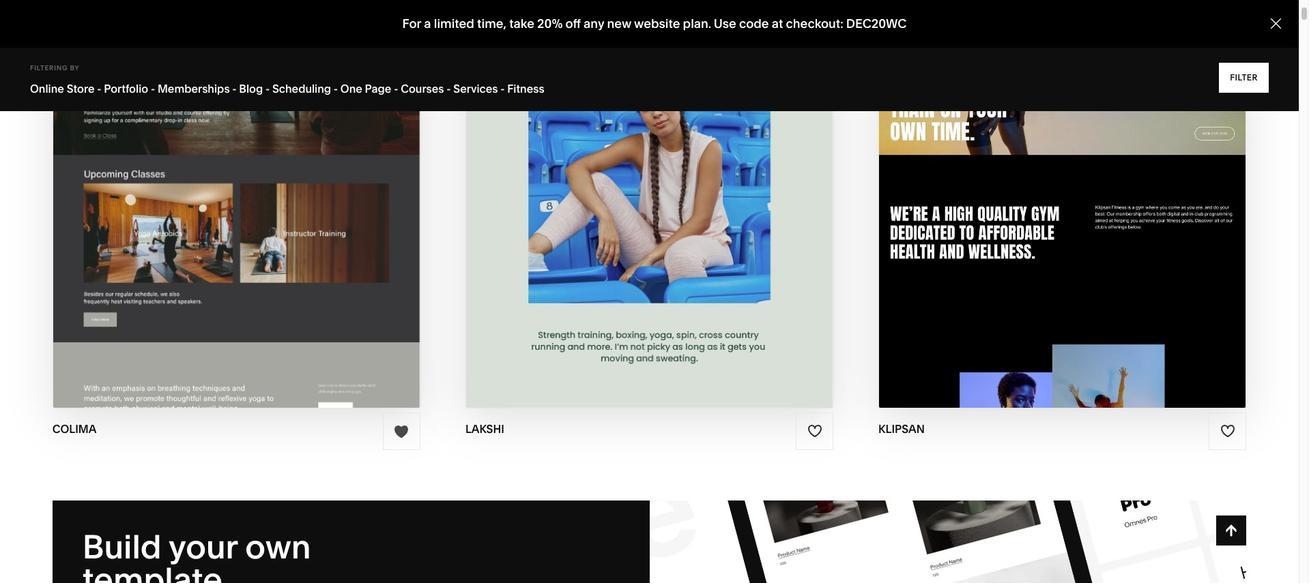 Task type: describe. For each thing, give the bounding box(es) containing it.
online store - portfolio - memberships - blog - scheduling - one page - courses - services - fitness
[[30, 82, 544, 96]]

scheduling
[[272, 82, 331, 96]]

portfolio
[[104, 82, 148, 96]]

limited
[[434, 16, 474, 32]]

a
[[424, 16, 431, 32]]

start for start with colima
[[161, 137, 202, 152]]

blog
[[239, 82, 263, 96]]

with for colima
[[205, 137, 240, 152]]

preview colima
[[178, 163, 295, 179]]

own
[[245, 527, 311, 567]]

online
[[30, 82, 64, 96]]

start with colima
[[161, 137, 298, 152]]

3 - from the left
[[232, 82, 237, 96]]

time,
[[477, 16, 506, 32]]

start for start with lakshi
[[577, 137, 618, 152]]

filter
[[1230, 72, 1258, 83]]

start with klipsan
[[985, 137, 1125, 152]]

20%
[[537, 16, 563, 32]]

filtering
[[30, 64, 68, 72]]

preview for preview lakshi
[[594, 163, 653, 179]]

1 vertical spatial lakshi
[[657, 163, 705, 179]]

for
[[402, 16, 421, 32]]

6 - from the left
[[394, 82, 398, 96]]

back to top image
[[1224, 523, 1239, 539]]

dec20wc
[[846, 16, 907, 32]]

7 - from the left
[[447, 82, 451, 96]]

1 - from the left
[[97, 82, 101, 96]]

with for lakshi
[[621, 137, 656, 152]]

template
[[82, 560, 223, 584]]

colima inside button
[[243, 137, 298, 152]]

website
[[634, 16, 680, 32]]

4 - from the left
[[265, 82, 270, 96]]

courses
[[401, 82, 444, 96]]

add lakshi to your favorites list image
[[807, 424, 822, 439]]

preview lakshi link
[[594, 153, 705, 190]]

start for start with klipsan
[[985, 137, 1027, 152]]

fitness
[[507, 82, 544, 96]]

2 vertical spatial klipsan
[[878, 422, 925, 436]]

take
[[509, 16, 534, 32]]

8 - from the left
[[500, 82, 505, 96]]

preview lakshi
[[594, 163, 705, 179]]

store
[[67, 82, 95, 96]]

2 vertical spatial colima
[[52, 422, 97, 436]]

plan.
[[683, 16, 711, 32]]

5 - from the left
[[334, 82, 338, 96]]

lakshi inside button
[[659, 137, 707, 152]]

klipsan image
[[879, 0, 1246, 408]]

preview of building your own template image
[[649, 501, 1246, 584]]



Task type: locate. For each thing, give the bounding box(es) containing it.
preview
[[594, 163, 653, 179], [1002, 163, 1062, 179], [178, 163, 237, 179]]

preview down 'start with lakshi'
[[594, 163, 653, 179]]

at
[[772, 16, 783, 32]]

lakshi
[[659, 137, 707, 152], [657, 163, 705, 179], [465, 422, 504, 436]]

preview for preview klipsan
[[1002, 163, 1062, 179]]

filtering by
[[30, 64, 79, 72]]

checkout:
[[786, 16, 843, 32]]

start with lakshi
[[577, 137, 707, 152]]

- left one
[[334, 82, 338, 96]]

- right blog
[[265, 82, 270, 96]]

start up 'preview lakshi'
[[577, 137, 618, 152]]

code
[[739, 16, 769, 32]]

start with colima button
[[161, 126, 312, 164]]

0 vertical spatial lakshi
[[659, 137, 707, 152]]

1 start from the left
[[577, 137, 618, 152]]

preview colima link
[[178, 153, 295, 190]]

filter button
[[1219, 63, 1269, 93]]

- left blog
[[232, 82, 237, 96]]

preview inside "link"
[[1002, 163, 1062, 179]]

- right courses
[[447, 82, 451, 96]]

preview klipsan
[[1002, 163, 1123, 179]]

start inside button
[[985, 137, 1027, 152]]

start
[[577, 137, 618, 152], [985, 137, 1027, 152], [161, 137, 202, 152]]

preview down start with klipsan
[[1002, 163, 1062, 179]]

start down memberships
[[161, 137, 202, 152]]

0 horizontal spatial preview
[[178, 163, 237, 179]]

preview klipsan link
[[1002, 153, 1123, 190]]

1 horizontal spatial with
[[621, 137, 656, 152]]

by
[[70, 64, 79, 72]]

- left the fitness
[[500, 82, 505, 96]]

any
[[584, 16, 604, 32]]

page
[[365, 82, 391, 96]]

new
[[607, 16, 631, 32]]

start with lakshi button
[[577, 126, 722, 164]]

memberships
[[158, 82, 230, 96]]

colima image
[[53, 0, 420, 408]]

0 horizontal spatial start
[[161, 137, 202, 152]]

0 vertical spatial colima
[[243, 137, 298, 152]]

3 preview from the left
[[178, 163, 237, 179]]

services
[[453, 82, 498, 96]]

- right the page
[[394, 82, 398, 96]]

1 vertical spatial klipsan
[[1065, 163, 1123, 179]]

with
[[621, 137, 656, 152], [1030, 137, 1064, 152], [205, 137, 240, 152]]

2 horizontal spatial start
[[985, 137, 1027, 152]]

2 horizontal spatial preview
[[1002, 163, 1062, 179]]

with up 'preview lakshi'
[[621, 137, 656, 152]]

build
[[82, 527, 162, 567]]

with for klipsan
[[1030, 137, 1064, 152]]

with up preview colima
[[205, 137, 240, 152]]

preview down start with colima
[[178, 163, 237, 179]]

1 horizontal spatial start
[[577, 137, 618, 152]]

use
[[714, 16, 736, 32]]

colima
[[243, 137, 298, 152], [241, 163, 295, 179], [52, 422, 97, 436]]

2 horizontal spatial with
[[1030, 137, 1064, 152]]

3 with from the left
[[205, 137, 240, 152]]

0 vertical spatial klipsan
[[1068, 137, 1125, 152]]

klipsan
[[1068, 137, 1125, 152], [1065, 163, 1123, 179], [878, 422, 925, 436]]

1 with from the left
[[621, 137, 656, 152]]

2 start from the left
[[985, 137, 1027, 152]]

off
[[566, 16, 581, 32]]

start with klipsan button
[[985, 126, 1139, 164]]

preview for preview colima
[[178, 163, 237, 179]]

1 vertical spatial colima
[[241, 163, 295, 179]]

3 start from the left
[[161, 137, 202, 152]]

klipsan inside "link"
[[1065, 163, 1123, 179]]

2 with from the left
[[1030, 137, 1064, 152]]

start up preview klipsan
[[985, 137, 1027, 152]]

2 preview from the left
[[1002, 163, 1062, 179]]

-
[[97, 82, 101, 96], [151, 82, 155, 96], [232, 82, 237, 96], [265, 82, 270, 96], [334, 82, 338, 96], [394, 82, 398, 96], [447, 82, 451, 96], [500, 82, 505, 96]]

your
[[169, 527, 237, 567]]

with inside button
[[1030, 137, 1064, 152]]

1 horizontal spatial preview
[[594, 163, 653, 179]]

lakshi image
[[466, 0, 833, 408]]

add klipsan to your favorites list image
[[1220, 424, 1235, 439]]

for a limited time, take 20% off any new website plan. use code at checkout: dec20wc
[[402, 16, 907, 32]]

remove colima from your favorites list image
[[394, 424, 409, 439]]

one
[[340, 82, 362, 96]]

0 horizontal spatial with
[[205, 137, 240, 152]]

with up preview klipsan
[[1030, 137, 1064, 152]]

2 vertical spatial lakshi
[[465, 422, 504, 436]]

- right 'portfolio'
[[151, 82, 155, 96]]

klipsan inside button
[[1068, 137, 1125, 152]]

2 - from the left
[[151, 82, 155, 96]]

build your own template
[[82, 527, 311, 584]]

- right store
[[97, 82, 101, 96]]

1 preview from the left
[[594, 163, 653, 179]]



Task type: vqa. For each thing, say whether or not it's contained in the screenshot.
Beauty
no



